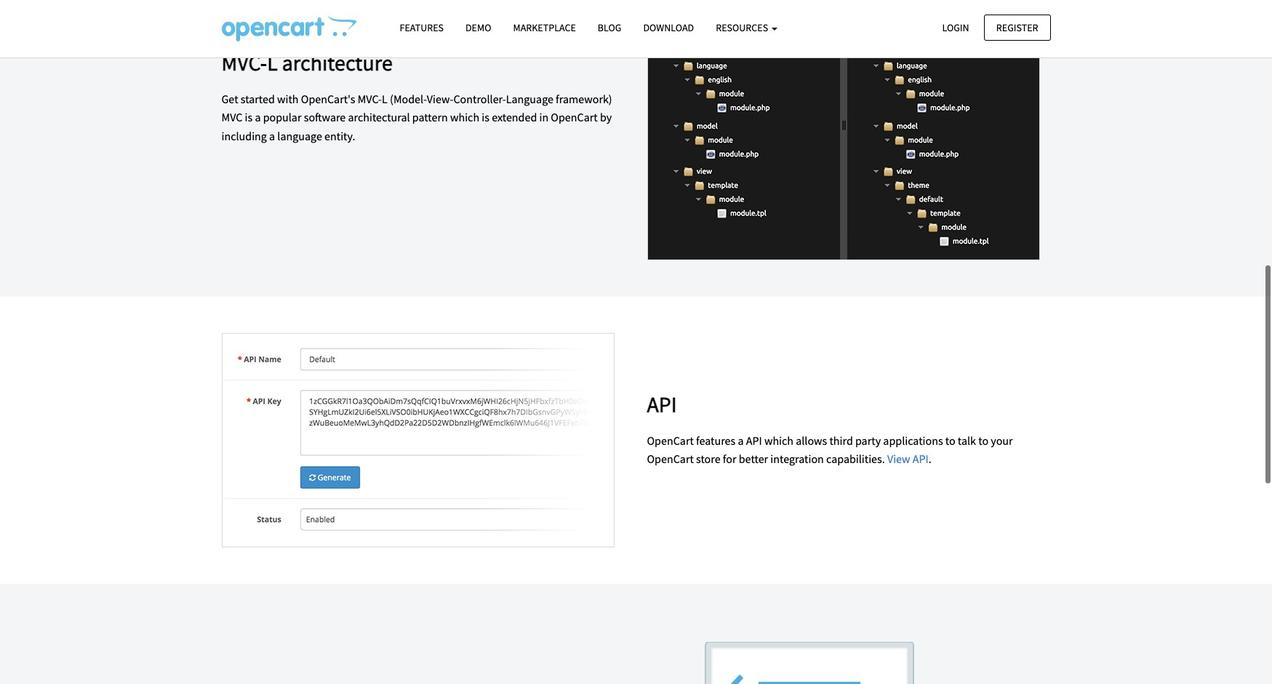 Task type: vqa. For each thing, say whether or not it's contained in the screenshot.
first plus square o icon from the top
no



Task type: describe. For each thing, give the bounding box(es) containing it.
marketplace
[[513, 21, 576, 34]]

your
[[991, 433, 1013, 448]]

open source image
[[647, 620, 1040, 684]]

2 is from the left
[[482, 110, 489, 125]]

which inside opencart features a api which allows third party applications to talk to your opencart store for better integration capabilities.
[[764, 433, 793, 448]]

mvc
[[221, 110, 242, 125]]

store
[[696, 452, 720, 467]]

0 vertical spatial api
[[647, 390, 677, 418]]

party
[[855, 433, 881, 448]]

software
[[304, 110, 346, 125]]

1 is from the left
[[245, 110, 253, 125]]

view api link
[[887, 452, 929, 467]]

mvc- inside get started with opencart's mvc-l (model-view-controller-language framework) mvc is a popular software architectural pattern which is extended in opencart by including a language entity.
[[358, 92, 382, 106]]

talk
[[958, 433, 976, 448]]

language
[[506, 92, 553, 106]]

better
[[739, 452, 768, 467]]

entity.
[[324, 129, 355, 143]]

which inside get started with opencart's mvc-l (model-view-controller-language framework) mvc is a popular software architectural pattern which is extended in opencart by including a language entity.
[[450, 110, 479, 125]]

demo link
[[455, 15, 502, 41]]

opencart's
[[301, 92, 355, 106]]

api inside opencart features a api which allows third party applications to talk to your opencart store for better integration capabilities.
[[746, 433, 762, 448]]

get
[[221, 92, 238, 106]]

integration
[[770, 452, 824, 467]]

2 vertical spatial opencart
[[647, 452, 694, 467]]

in
[[539, 110, 549, 125]]

including
[[221, 129, 267, 143]]

1 vertical spatial opencart
[[647, 433, 694, 448]]

for
[[723, 452, 736, 467]]

resources
[[716, 21, 770, 34]]

0 horizontal spatial l
[[267, 49, 278, 76]]

language
[[277, 129, 322, 143]]

extended
[[492, 110, 537, 125]]

allows
[[796, 433, 827, 448]]

blog
[[598, 21, 621, 34]]

1 horizontal spatial a
[[269, 129, 275, 143]]

by
[[600, 110, 612, 125]]

1 to from the left
[[945, 433, 955, 448]]

blog link
[[587, 15, 632, 41]]

features link
[[389, 15, 455, 41]]



Task type: locate. For each thing, give the bounding box(es) containing it.
framework)
[[556, 92, 612, 106]]

architectural
[[348, 110, 410, 125]]

1 vertical spatial a
[[269, 129, 275, 143]]

third
[[829, 433, 853, 448]]

mvc- up started
[[221, 49, 267, 76]]

l down the opencart - features image
[[267, 49, 278, 76]]

(model-
[[390, 92, 427, 106]]

login link
[[930, 14, 982, 41]]

started
[[241, 92, 275, 106]]

which down controller-
[[450, 110, 479, 125]]

0 vertical spatial mvc-
[[221, 49, 267, 76]]

a down the popular
[[269, 129, 275, 143]]

opencart left store
[[647, 452, 694, 467]]

0 horizontal spatial a
[[255, 110, 261, 125]]

l up "architectural"
[[382, 92, 388, 106]]

0 vertical spatial a
[[255, 110, 261, 125]]

1 horizontal spatial which
[[764, 433, 793, 448]]

2 vertical spatial a
[[738, 433, 744, 448]]

with
[[277, 92, 299, 106]]

1 vertical spatial l
[[382, 92, 388, 106]]

login
[[942, 21, 969, 34]]

opencart features a api which allows third party applications to talk to your opencart store for better integration capabilities.
[[647, 433, 1013, 467]]

capabilities.
[[826, 452, 885, 467]]

0 horizontal spatial mvc-
[[221, 49, 267, 76]]

a
[[255, 110, 261, 125], [269, 129, 275, 143], [738, 433, 744, 448]]

0 horizontal spatial which
[[450, 110, 479, 125]]

is
[[245, 110, 253, 125], [482, 110, 489, 125]]

1 horizontal spatial is
[[482, 110, 489, 125]]

to right talk
[[978, 433, 988, 448]]

0 vertical spatial which
[[450, 110, 479, 125]]

mvc- up "architectural"
[[358, 92, 382, 106]]

opencart left features
[[647, 433, 694, 448]]

2 horizontal spatial api
[[913, 452, 929, 467]]

a up the better
[[738, 433, 744, 448]]

.
[[929, 452, 931, 467]]

0 horizontal spatial is
[[245, 110, 253, 125]]

2 horizontal spatial a
[[738, 433, 744, 448]]

controller-
[[453, 92, 506, 106]]

applications
[[883, 433, 943, 448]]

1 horizontal spatial api
[[746, 433, 762, 448]]

api image
[[221, 333, 614, 548]]

view api .
[[887, 452, 931, 467]]

0 horizontal spatial to
[[945, 433, 955, 448]]

0 vertical spatial l
[[267, 49, 278, 76]]

0 vertical spatial opencart
[[551, 110, 598, 125]]

which up integration
[[764, 433, 793, 448]]

a down started
[[255, 110, 261, 125]]

mvc-l architecture image
[[647, 0, 1040, 260]]

2 to from the left
[[978, 433, 988, 448]]

2 vertical spatial api
[[913, 452, 929, 467]]

1 vertical spatial which
[[764, 433, 793, 448]]

to left talk
[[945, 433, 955, 448]]

is right 'mvc'
[[245, 110, 253, 125]]

architecture
[[282, 49, 393, 76]]

view
[[887, 452, 910, 467]]

download link
[[632, 15, 705, 41]]

1 horizontal spatial mvc-
[[358, 92, 382, 106]]

opencart inside get started with opencart's mvc-l (model-view-controller-language framework) mvc is a popular software architectural pattern which is extended in opencart by including a language entity.
[[551, 110, 598, 125]]

a inside opencart features a api which allows third party applications to talk to your opencart store for better integration capabilities.
[[738, 433, 744, 448]]

to
[[945, 433, 955, 448], [978, 433, 988, 448]]

l inside get started with opencart's mvc-l (model-view-controller-language framework) mvc is a popular software architectural pattern which is extended in opencart by including a language entity.
[[382, 92, 388, 106]]

popular
[[263, 110, 301, 125]]

is down controller-
[[482, 110, 489, 125]]

1 vertical spatial api
[[746, 433, 762, 448]]

1 horizontal spatial l
[[382, 92, 388, 106]]

1 vertical spatial mvc-
[[358, 92, 382, 106]]

pattern
[[412, 110, 448, 125]]

download
[[643, 21, 694, 34]]

demo
[[465, 21, 491, 34]]

l
[[267, 49, 278, 76], [382, 92, 388, 106]]

get started with opencart's mvc-l (model-view-controller-language framework) mvc is a popular software architectural pattern which is extended in opencart by including a language entity.
[[221, 92, 612, 143]]

marketplace link
[[502, 15, 587, 41]]

features
[[696, 433, 735, 448]]

opencart down framework)
[[551, 110, 598, 125]]

opencart
[[551, 110, 598, 125], [647, 433, 694, 448], [647, 452, 694, 467]]

register
[[996, 21, 1038, 34]]

1 horizontal spatial to
[[978, 433, 988, 448]]

which
[[450, 110, 479, 125], [764, 433, 793, 448]]

features
[[400, 21, 444, 34]]

mvc-l architecture
[[221, 49, 393, 76]]

opencart - features image
[[221, 15, 356, 41]]

resources link
[[705, 15, 788, 41]]

api
[[647, 390, 677, 418], [746, 433, 762, 448], [913, 452, 929, 467]]

mvc-
[[221, 49, 267, 76], [358, 92, 382, 106]]

view-
[[427, 92, 453, 106]]

0 horizontal spatial api
[[647, 390, 677, 418]]

register link
[[984, 14, 1051, 41]]



